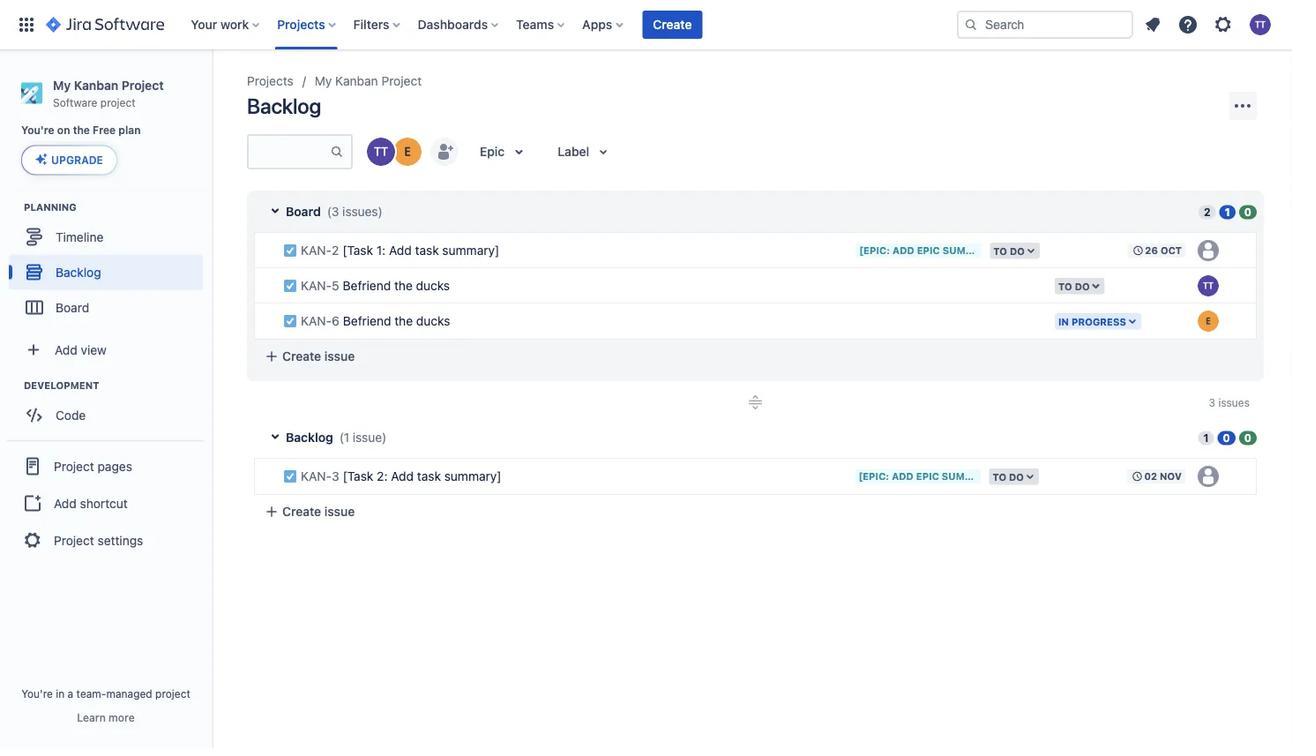 Task type: describe. For each thing, give the bounding box(es) containing it.
ducks for kan-6 befriend the ducks
[[416, 314, 450, 328]]

[task for [task 1: add task summary]
[[343, 243, 373, 258]]

appswitcher icon image
[[16, 14, 37, 35]]

shortcut
[[80, 496, 128, 510]]

work
[[221, 17, 249, 32]]

project settings link
[[7, 521, 205, 560]]

kanban for my kanban project software project
[[74, 78, 118, 92]]

you're for you're in a team-managed project
[[21, 687, 53, 700]]

project down add shortcut
[[54, 533, 94, 548]]

planning
[[24, 201, 77, 213]]

) for backlog ( 1 issue )
[[382, 430, 387, 445]]

board link
[[9, 290, 203, 325]]

to for [task 2: add task summary]
[[993, 471, 1007, 482]]

0 vertical spatial 3
[[332, 204, 339, 219]]

kan-2 [task 1: add task summary]
[[301, 243, 500, 258]]

befriend for 5
[[343, 278, 391, 293]]

project pages
[[54, 459, 132, 473]]

kanban for my kanban project
[[335, 74, 378, 88]]

label
[[558, 144, 590, 159]]

kan-2 link
[[301, 243, 339, 258]]

the for kan-6 befriend the ducks
[[395, 314, 413, 328]]

epic button
[[469, 138, 540, 166]]

the for kan-5 befriend the ducks
[[394, 278, 413, 293]]

kan-3 [task 2: add task summary]
[[301, 469, 502, 484]]

6
[[332, 314, 340, 328]]

2 vertical spatial backlog
[[286, 430, 333, 445]]

dashboards button
[[413, 11, 506, 39]]

nov
[[1160, 471, 1183, 482]]

kan-5 link
[[301, 278, 339, 293]]

create inside button
[[653, 17, 692, 32]]

unassigned image for [task 2: add task summary]
[[1198, 466, 1220, 487]]

development group
[[9, 378, 211, 438]]

project settings
[[54, 533, 143, 548]]

project inside the my kanban project software project
[[100, 96, 136, 108]]

in
[[56, 687, 65, 700]]

filters button
[[348, 11, 407, 39]]

create issue image
[[244, 222, 265, 244]]

02
[[1145, 471, 1158, 482]]

0 horizontal spatial 1
[[344, 430, 350, 445]]

0 vertical spatial issues
[[343, 204, 378, 219]]

a
[[68, 687, 73, 700]]

1 vertical spatial to
[[1059, 280, 1073, 292]]

my kanban project link
[[315, 71, 422, 92]]

project inside 'link'
[[382, 74, 422, 88]]

0 for board ( 3 issues )
[[1245, 206, 1252, 218]]

( for 3
[[327, 204, 332, 219]]

terry turtle image
[[367, 138, 395, 166]]

my for my kanban project software project
[[53, 78, 71, 92]]

in progress: 0 of 1 (issue count) element
[[1218, 430, 1236, 445]]

add right 2:
[[391, 469, 414, 484]]

to for [task 1: add task summary]
[[994, 245, 1008, 257]]

free
[[93, 124, 116, 137]]

5
[[332, 278, 339, 293]]

to do for kan-2 [task 1: add task summary]
[[994, 245, 1025, 257]]

project inside the my kanban project software project
[[122, 78, 164, 92]]

label button
[[547, 138, 625, 166]]

summary] for [task 2: add task summary]
[[445, 469, 502, 484]]

you're on the free plan
[[21, 124, 141, 137]]

to do: 2 of 3 (issue count) element
[[1199, 204, 1217, 219]]

backlog ( 1 issue )
[[286, 430, 387, 445]]

upgrade
[[51, 154, 103, 166]]

learn more button
[[77, 710, 135, 725]]

team-
[[76, 687, 106, 700]]

my kanban project
[[315, 74, 422, 88]]

assignee: eloisefrancis23 image
[[1198, 311, 1220, 332]]

26 oct
[[1146, 245, 1183, 256]]

code
[[56, 408, 86, 422]]

your work
[[191, 17, 249, 32]]

project inside "link"
[[54, 459, 94, 473]]

your profile and settings image
[[1250, 14, 1272, 35]]

planning image
[[3, 196, 24, 217]]

backlog inside 'planning' "group"
[[56, 265, 101, 279]]

create issue for backlog
[[282, 504, 355, 519]]

kan-6 befriend the ducks
[[301, 314, 450, 328]]

oct
[[1161, 245, 1183, 256]]

in
[[1059, 316, 1070, 327]]

done: 0 of 1 (issue count) element
[[1240, 430, 1258, 445]]

[task for [task 2: add task summary]
[[343, 469, 374, 484]]

add shortcut button
[[7, 486, 205, 521]]

summary] for [task 1: add task summary]
[[443, 243, 500, 258]]

kan-5 befriend the ducks
[[301, 278, 450, 293]]

progress
[[1072, 316, 1127, 327]]

you're in a team-managed project
[[21, 687, 191, 700]]

kan- for 3
[[301, 469, 332, 484]]

projects for projects dropdown button
[[277, 17, 325, 32]]

kan-6 link
[[301, 314, 340, 328]]

projects link
[[247, 71, 294, 92]]

kan- for 5
[[301, 278, 332, 293]]

your
[[191, 17, 217, 32]]

board for board ( 3 issues )
[[286, 204, 321, 219]]

to do for kan-3 [task 2: add task summary]
[[993, 471, 1025, 482]]

my for my kanban project
[[315, 74, 332, 88]]

managed
[[106, 687, 152, 700]]

apps
[[583, 17, 613, 32]]

backlog link
[[9, 254, 203, 290]]

0 vertical spatial 2
[[1204, 206, 1211, 218]]

0 horizontal spatial 2
[[332, 243, 339, 258]]

upgrade button
[[22, 146, 116, 174]]

kan- for 2
[[301, 243, 332, 258]]



Task type: vqa. For each thing, say whether or not it's contained in the screenshot.
"Assignee: Terry Turtle" image
yes



Task type: locate. For each thing, give the bounding box(es) containing it.
create issue button for board ( 3 issues )
[[254, 341, 1258, 372]]

the
[[73, 124, 90, 137], [394, 278, 413, 293], [395, 314, 413, 328]]

board ( 3 issues )
[[286, 204, 383, 219]]

banner containing your work
[[0, 0, 1293, 49]]

ducks down kan-2 [task 1: add task summary]
[[416, 278, 450, 293]]

my right projects link
[[315, 74, 332, 88]]

the down the kan-5 befriend the ducks
[[395, 314, 413, 328]]

0 vertical spatial create issue
[[282, 349, 355, 364]]

befriend for 6
[[343, 314, 391, 328]]

timeline
[[56, 229, 104, 244]]

2 you're from the top
[[21, 687, 53, 700]]

befriend
[[343, 278, 391, 293], [343, 314, 391, 328]]

2 vertical spatial the
[[395, 314, 413, 328]]

backlog down projects link
[[247, 94, 321, 118]]

project up plan
[[122, 78, 164, 92]]

backlog up kan-3 link in the left bottom of the page
[[286, 430, 333, 445]]

1 horizontal spatial issues
[[1219, 396, 1250, 409]]

1 up kan-3 [task 2: add task summary]
[[344, 430, 350, 445]]

backlog menu image
[[1233, 95, 1254, 116]]

task for 2:
[[417, 469, 441, 484]]

kan-3 link
[[301, 469, 339, 484]]

2 [task from the top
[[343, 469, 374, 484]]

the right on
[[73, 124, 90, 137]]

create down kan-3 link in the left bottom of the page
[[282, 504, 321, 519]]

kanban up software at the top of the page
[[74, 78, 118, 92]]

0 for backlog ( 1 issue )
[[1245, 432, 1252, 444]]

befriend right 5
[[343, 278, 391, 293]]

do
[[1010, 245, 1025, 257], [1075, 280, 1090, 292], [1010, 471, 1025, 482]]

0 vertical spatial create issue button
[[254, 341, 1258, 372]]

timeline link
[[9, 219, 203, 254]]

project down the filters popup button
[[382, 74, 422, 88]]

projects right sidebar navigation icon
[[247, 74, 294, 88]]

1 vertical spatial issue
[[353, 430, 382, 445]]

create right the 'apps' dropdown button
[[653, 17, 692, 32]]

task for 1:
[[415, 243, 439, 258]]

1 vertical spatial the
[[394, 278, 413, 293]]

1 create issue from the top
[[282, 349, 355, 364]]

board
[[286, 204, 321, 219], [56, 300, 89, 315]]

ducks for kan-5 befriend the ducks
[[416, 278, 450, 293]]

1 vertical spatial ducks
[[416, 314, 450, 328]]

kan- down kan-2 link
[[301, 278, 332, 293]]

3
[[332, 204, 339, 219], [1209, 396, 1216, 409], [332, 469, 339, 484]]

in progress
[[1059, 316, 1127, 327]]

3 up to do: 1 of 1 (issue count) element
[[1209, 396, 1216, 409]]

eloisefrancis23 image
[[394, 138, 422, 166]]

1 vertical spatial [task
[[343, 469, 374, 484]]

0 vertical spatial task
[[415, 243, 439, 258]]

dashboards
[[418, 17, 488, 32]]

2 vertical spatial 3
[[332, 469, 339, 484]]

create issue for board
[[282, 349, 355, 364]]

1 vertical spatial project
[[155, 687, 191, 700]]

board up add view
[[56, 300, 89, 315]]

1 unassigned image from the top
[[1198, 240, 1220, 261]]

code link
[[9, 397, 203, 433]]

2 create issue from the top
[[282, 504, 355, 519]]

1 ducks from the top
[[416, 278, 450, 293]]

0 vertical spatial the
[[73, 124, 90, 137]]

add shortcut
[[54, 496, 128, 510]]

create for board ( 3 issues )
[[282, 349, 321, 364]]

0 horizontal spatial issues
[[343, 204, 378, 219]]

apps button
[[577, 11, 630, 39]]

3 down backlog ( 1 issue )
[[332, 469, 339, 484]]

projects
[[277, 17, 325, 32], [247, 74, 294, 88]]

1 [task from the top
[[343, 243, 373, 258]]

development image
[[3, 374, 24, 396]]

1 vertical spatial board
[[56, 300, 89, 315]]

0 vertical spatial ducks
[[416, 278, 450, 293]]

project right managed
[[155, 687, 191, 700]]

[task left 1:
[[343, 243, 373, 258]]

create issue image
[[244, 448, 265, 469]]

2 vertical spatial issue
[[325, 504, 355, 519]]

1 horizontal spatial project
[[155, 687, 191, 700]]

0 right in progress: 0 of 1 (issue count) element
[[1245, 432, 1252, 444]]

(
[[327, 204, 332, 219], [340, 430, 344, 445]]

add view
[[55, 342, 107, 357]]

[task left 2:
[[343, 469, 374, 484]]

0 right in progress: 1 of 3 (issue count) "element"
[[1245, 206, 1252, 218]]

projects up projects link
[[277, 17, 325, 32]]

project up add shortcut
[[54, 459, 94, 473]]

1 you're from the top
[[21, 124, 54, 137]]

issue for issue
[[325, 504, 355, 519]]

my inside the my kanban project software project
[[53, 78, 71, 92]]

2 kan- from the top
[[301, 278, 332, 293]]

to do
[[994, 245, 1025, 257], [1059, 280, 1090, 292], [993, 471, 1025, 482]]

0 vertical spatial project
[[100, 96, 136, 108]]

sidebar navigation image
[[192, 71, 231, 106]]

) for board ( 3 issues )
[[378, 204, 383, 219]]

add left view on the left
[[55, 342, 77, 357]]

1 vertical spatial 3
[[1209, 396, 1216, 409]]

kanban inside the my kanban project software project
[[74, 78, 118, 92]]

2 ducks from the top
[[416, 314, 450, 328]]

)
[[378, 204, 383, 219], [382, 430, 387, 445]]

0 horizontal spatial my
[[53, 78, 71, 92]]

board for board
[[56, 300, 89, 315]]

1 left in progress: 0 of 1 (issue count) element
[[1204, 432, 1209, 444]]

1 vertical spatial backlog
[[56, 265, 101, 279]]

kanban
[[335, 74, 378, 88], [74, 78, 118, 92]]

view
[[81, 342, 107, 357]]

pages
[[98, 459, 132, 473]]

1 vertical spatial you're
[[21, 687, 53, 700]]

4 kan- from the top
[[301, 469, 332, 484]]

1 for to do: 1 of 1 (issue count) element
[[1204, 432, 1209, 444]]

26
[[1146, 245, 1159, 256]]

2 vertical spatial to do
[[993, 471, 1025, 482]]

plan
[[119, 124, 141, 137]]

) up 2:
[[382, 430, 387, 445]]

1 vertical spatial projects
[[247, 74, 294, 88]]

teams button
[[511, 11, 572, 39]]

1 right "to do: 2 of 3 (issue count)" element
[[1225, 206, 1231, 218]]

do for kan-3 [task 2: add task summary]
[[1010, 471, 1025, 482]]

kan- down kan-5 link
[[301, 314, 332, 328]]

kan- up kan-5 link
[[301, 243, 332, 258]]

issues
[[343, 204, 378, 219], [1219, 396, 1250, 409]]

1 vertical spatial (
[[340, 430, 344, 445]]

my up software at the top of the page
[[53, 78, 71, 92]]

02 nov
[[1145, 471, 1183, 482]]

1 horizontal spatial kanban
[[335, 74, 378, 88]]

create issue down kan-3 link in the left bottom of the page
[[282, 504, 355, 519]]

project pages link
[[7, 447, 205, 486]]

1 horizontal spatial 1
[[1204, 432, 1209, 444]]

task
[[415, 243, 439, 258], [417, 469, 441, 484]]

kanban down "filters"
[[335, 74, 378, 88]]

create button
[[643, 11, 703, 39]]

1 vertical spatial 2
[[332, 243, 339, 258]]

1 horizontal spatial 2
[[1204, 206, 1211, 218]]

kan-
[[301, 243, 332, 258], [301, 278, 332, 293], [301, 314, 332, 328], [301, 469, 332, 484]]

projects button
[[272, 11, 343, 39]]

Search field
[[957, 11, 1134, 39]]

issue for issues
[[325, 349, 355, 364]]

ducks down the kan-5 befriend the ducks
[[416, 314, 450, 328]]

( up kan-2 link
[[327, 204, 332, 219]]

software
[[53, 96, 97, 108]]

my inside 'link'
[[315, 74, 332, 88]]

issue up 2:
[[353, 430, 382, 445]]

1 vertical spatial do
[[1075, 280, 1090, 292]]

0 vertical spatial )
[[378, 204, 383, 219]]

add right 1:
[[389, 243, 412, 258]]

1 vertical spatial task
[[417, 469, 441, 484]]

2 left in progress: 1 of 3 (issue count) "element"
[[1204, 206, 1211, 218]]

0 horizontal spatial project
[[100, 96, 136, 108]]

Search backlog text field
[[249, 136, 330, 168]]

1 horizontal spatial my
[[315, 74, 332, 88]]

task right 2:
[[417, 469, 441, 484]]

0 vertical spatial unassigned image
[[1198, 240, 1220, 261]]

board inside 'planning' "group"
[[56, 300, 89, 315]]

2
[[1204, 206, 1211, 218], [332, 243, 339, 258]]

0 vertical spatial projects
[[277, 17, 325, 32]]

my
[[315, 74, 332, 88], [53, 78, 71, 92]]

board up kan-2 link
[[286, 204, 321, 219]]

learn more
[[77, 711, 135, 724]]

3 up kan-2 link
[[332, 204, 339, 219]]

0 vertical spatial to
[[994, 245, 1008, 257]]

2 horizontal spatial 1
[[1225, 206, 1231, 218]]

create issue down kan-6 'link' at left
[[282, 349, 355, 364]]

create for backlog ( 1 issue )
[[282, 504, 321, 519]]

jira software image
[[46, 14, 164, 35], [46, 14, 164, 35]]

1 vertical spatial to do
[[1059, 280, 1090, 292]]

create
[[653, 17, 692, 32], [282, 349, 321, 364], [282, 504, 321, 519]]

on
[[57, 124, 70, 137]]

unassigned image
[[1198, 240, 1220, 261], [1198, 466, 1220, 487]]

primary element
[[11, 0, 957, 49]]

you're left in
[[21, 687, 53, 700]]

1 vertical spatial issues
[[1219, 396, 1250, 409]]

( for 1
[[340, 430, 344, 445]]

2 vertical spatial to
[[993, 471, 1007, 482]]

0 vertical spatial do
[[1010, 245, 1025, 257]]

1 befriend from the top
[[343, 278, 391, 293]]

epic
[[480, 144, 505, 159]]

project up plan
[[100, 96, 136, 108]]

add inside 'button'
[[54, 496, 77, 510]]

add people image
[[434, 141, 455, 162]]

unassigned image right nov
[[1198, 466, 1220, 487]]

unassigned image up assignee: terry turtle image
[[1198, 240, 1220, 261]]

add left the shortcut
[[54, 496, 77, 510]]

learn
[[77, 711, 106, 724]]

search image
[[965, 18, 979, 32]]

0 vertical spatial you're
[[21, 124, 54, 137]]

1 vertical spatial befriend
[[343, 314, 391, 328]]

projects inside projects dropdown button
[[277, 17, 325, 32]]

task right 1:
[[415, 243, 439, 258]]

0 vertical spatial issue
[[325, 349, 355, 364]]

) up 1:
[[378, 204, 383, 219]]

0 vertical spatial (
[[327, 204, 332, 219]]

issues up 1:
[[343, 204, 378, 219]]

summary]
[[443, 243, 500, 258], [445, 469, 502, 484]]

3 kan- from the top
[[301, 314, 332, 328]]

1 for in progress: 1 of 3 (issue count) "element"
[[1225, 206, 1231, 218]]

1
[[1225, 206, 1231, 218], [344, 430, 350, 445], [1204, 432, 1209, 444]]

create issue button for backlog ( 1 issue )
[[254, 496, 1258, 528]]

0 horizontal spatial kanban
[[74, 78, 118, 92]]

create issue
[[282, 349, 355, 364], [282, 504, 355, 519]]

0 vertical spatial befriend
[[343, 278, 391, 293]]

0 horizontal spatial (
[[327, 204, 332, 219]]

backlog
[[247, 94, 321, 118], [56, 265, 101, 279], [286, 430, 333, 445]]

1 kan- from the top
[[301, 243, 332, 258]]

planning group
[[9, 200, 211, 330]]

group
[[7, 440, 205, 565]]

issue down 6
[[325, 349, 355, 364]]

1 create issue button from the top
[[254, 341, 1258, 372]]

create issue button
[[254, 341, 1258, 372], [254, 496, 1258, 528]]

2 up 5
[[332, 243, 339, 258]]

ducks
[[416, 278, 450, 293], [416, 314, 450, 328]]

1 vertical spatial summary]
[[445, 469, 502, 484]]

my kanban project software project
[[53, 78, 164, 108]]

0 vertical spatial backlog
[[247, 94, 321, 118]]

0 vertical spatial summary]
[[443, 243, 500, 258]]

done: 0 of 3 (issue count) element
[[1240, 204, 1258, 219]]

2 vertical spatial create
[[282, 504, 321, 519]]

issue down kan-3 link in the left bottom of the page
[[325, 504, 355, 519]]

issues up in progress: 0 of 1 (issue count) element
[[1219, 396, 1250, 409]]

0 vertical spatial [task
[[343, 243, 373, 258]]

projects for projects link
[[247, 74, 294, 88]]

2 befriend from the top
[[343, 314, 391, 328]]

project
[[382, 74, 422, 88], [122, 78, 164, 92], [54, 459, 94, 473], [54, 533, 94, 548]]

assignee: terry turtle image
[[1198, 275, 1220, 297]]

the down kan-2 [task 1: add task summary]
[[394, 278, 413, 293]]

kan- for 6
[[301, 314, 332, 328]]

to
[[994, 245, 1008, 257], [1059, 280, 1073, 292], [993, 471, 1007, 482]]

create down kan-6 'link' at left
[[282, 349, 321, 364]]

unassigned image for [task 1: add task summary]
[[1198, 240, 1220, 261]]

kan- down backlog ( 1 issue )
[[301, 469, 332, 484]]

project
[[100, 96, 136, 108], [155, 687, 191, 700]]

more
[[109, 711, 135, 724]]

1 vertical spatial create
[[282, 349, 321, 364]]

add view button
[[11, 332, 201, 367]]

0 vertical spatial create
[[653, 17, 692, 32]]

settings
[[98, 533, 143, 548]]

issue
[[325, 349, 355, 364], [353, 430, 382, 445], [325, 504, 355, 519]]

1 horizontal spatial board
[[286, 204, 321, 219]]

you're
[[21, 124, 54, 137], [21, 687, 53, 700]]

kanban inside 'link'
[[335, 74, 378, 88]]

you're for you're on the free plan
[[21, 124, 54, 137]]

your work button
[[186, 11, 267, 39]]

0 vertical spatial board
[[286, 204, 321, 219]]

to do: 1 of 1 (issue count) element
[[1199, 430, 1215, 445]]

add inside dropdown button
[[55, 342, 77, 357]]

group containing project pages
[[7, 440, 205, 565]]

backlog down timeline
[[56, 265, 101, 279]]

1 vertical spatial )
[[382, 430, 387, 445]]

help image
[[1178, 14, 1199, 35]]

settings image
[[1213, 14, 1235, 35]]

teams
[[516, 17, 554, 32]]

development
[[24, 379, 99, 391]]

1 vertical spatial create issue button
[[254, 496, 1258, 528]]

0 right to do: 1 of 1 (issue count) element
[[1224, 432, 1231, 444]]

1 inside "element"
[[1225, 206, 1231, 218]]

2 vertical spatial do
[[1010, 471, 1025, 482]]

0 vertical spatial to do
[[994, 245, 1025, 257]]

1 vertical spatial unassigned image
[[1198, 466, 1220, 487]]

notifications image
[[1143, 14, 1164, 35]]

in progress: 1 of 3 (issue count) element
[[1220, 204, 1236, 219]]

3 issues
[[1209, 396, 1250, 409]]

2:
[[377, 469, 388, 484]]

1:
[[377, 243, 386, 258]]

1 vertical spatial create issue
[[282, 504, 355, 519]]

banner
[[0, 0, 1293, 49]]

do for kan-2 [task 1: add task summary]
[[1010, 245, 1025, 257]]

1 horizontal spatial (
[[340, 430, 344, 445]]

befriend right 6
[[343, 314, 391, 328]]

( up kan-3 [task 2: add task summary]
[[340, 430, 344, 445]]

you're left on
[[21, 124, 54, 137]]

filters
[[354, 17, 390, 32]]

[task
[[343, 243, 373, 258], [343, 469, 374, 484]]

0 horizontal spatial board
[[56, 300, 89, 315]]

2 unassigned image from the top
[[1198, 466, 1220, 487]]

2 create issue button from the top
[[254, 496, 1258, 528]]



